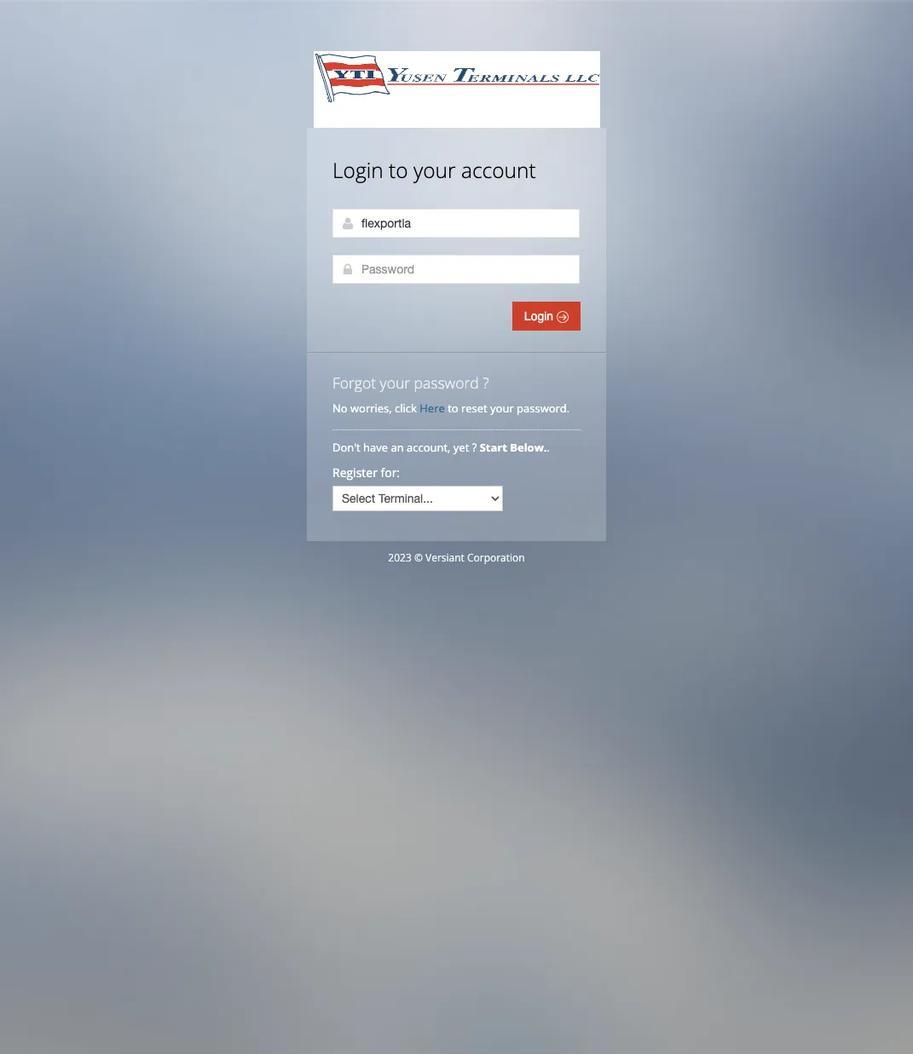 Task type: locate. For each thing, give the bounding box(es) containing it.
0 horizontal spatial to
[[389, 156, 408, 184]]

your up username "text box"
[[414, 156, 456, 184]]

your
[[414, 156, 456, 184], [380, 373, 410, 393], [490, 401, 514, 416]]

1 horizontal spatial login
[[524, 310, 557, 323]]

to up username "text box"
[[389, 156, 408, 184]]

2023
[[388, 551, 412, 565]]

versiant
[[426, 551, 465, 565]]

password.
[[517, 401, 570, 416]]

0 horizontal spatial ?
[[472, 440, 477, 455]]

1 vertical spatial your
[[380, 373, 410, 393]]

account
[[461, 156, 536, 184]]

password
[[414, 373, 479, 393]]

your right reset on the top of the page
[[490, 401, 514, 416]]

login
[[333, 156, 384, 184], [524, 310, 557, 323]]

have
[[363, 440, 388, 455]]

1 vertical spatial login
[[524, 310, 557, 323]]

? right yet
[[472, 440, 477, 455]]

? up reset on the top of the page
[[483, 373, 489, 393]]

Password password field
[[333, 255, 580, 284]]

0 vertical spatial your
[[414, 156, 456, 184]]

1 horizontal spatial to
[[448, 401, 458, 416]]

to
[[389, 156, 408, 184], [448, 401, 458, 416]]

0 horizontal spatial login
[[333, 156, 384, 184]]

to right here
[[448, 401, 458, 416]]

0 vertical spatial ?
[[483, 373, 489, 393]]

your up click
[[380, 373, 410, 393]]

start
[[480, 440, 507, 455]]

0 vertical spatial to
[[389, 156, 408, 184]]

click
[[395, 401, 417, 416]]

forgot your password ? no worries, click here to reset your password.
[[333, 373, 570, 416]]

2 vertical spatial your
[[490, 401, 514, 416]]

login inside "button"
[[524, 310, 557, 323]]

? inside forgot your password ? no worries, click here to reset your password.
[[483, 373, 489, 393]]

1 horizontal spatial ?
[[483, 373, 489, 393]]

1 horizontal spatial your
[[414, 156, 456, 184]]

here
[[420, 401, 445, 416]]

?
[[483, 373, 489, 393], [472, 440, 477, 455]]

0 vertical spatial login
[[333, 156, 384, 184]]

1 vertical spatial to
[[448, 401, 458, 416]]

login button
[[512, 302, 581, 331]]



Task type: describe. For each thing, give the bounding box(es) containing it.
for:
[[381, 465, 400, 481]]

0 horizontal spatial your
[[380, 373, 410, 393]]

2023 © versiant corporation
[[388, 551, 525, 565]]

don't
[[333, 440, 361, 455]]

corporation
[[467, 551, 525, 565]]

©
[[414, 551, 423, 565]]

below.
[[510, 440, 547, 455]]

1 vertical spatial ?
[[472, 440, 477, 455]]

.
[[547, 440, 550, 455]]

swapright image
[[557, 311, 569, 323]]

2 horizontal spatial your
[[490, 401, 514, 416]]

yet
[[454, 440, 469, 455]]

to inside forgot your password ? no worries, click here to reset your password.
[[448, 401, 458, 416]]

no
[[333, 401, 348, 416]]

account,
[[407, 440, 451, 455]]

lock image
[[341, 263, 355, 276]]

here link
[[420, 401, 445, 416]]

don't have an account, yet ? start below. .
[[333, 440, 553, 455]]

register for:
[[333, 465, 400, 481]]

user image
[[341, 217, 355, 230]]

login to your account
[[333, 156, 536, 184]]

forgot
[[333, 373, 376, 393]]

login for login
[[524, 310, 557, 323]]

register
[[333, 465, 378, 481]]

an
[[391, 440, 404, 455]]

reset
[[461, 401, 488, 416]]

login for login to your account
[[333, 156, 384, 184]]

worries,
[[351, 401, 392, 416]]

Username text field
[[333, 209, 580, 238]]



